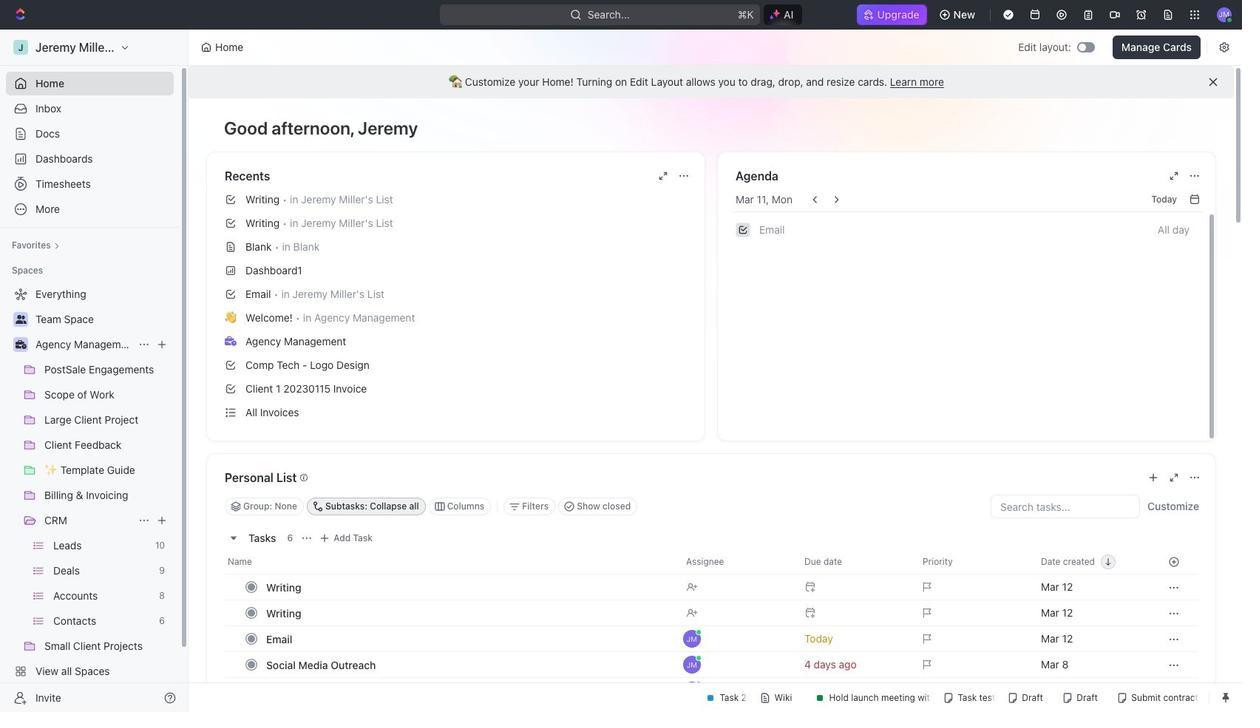 Task type: vqa. For each thing, say whether or not it's contained in the screenshot.
"tree" in the the Sidebar navigation
no



Task type: describe. For each thing, give the bounding box(es) containing it.
sidebar navigation
[[0, 30, 192, 712]]

set priority image
[[914, 678, 1033, 704]]

0 horizontal spatial business time image
[[15, 340, 26, 349]]



Task type: locate. For each thing, give the bounding box(es) containing it.
1 horizontal spatial business time image
[[225, 336, 237, 346]]

Search tasks... text field
[[992, 496, 1140, 518]]

jeremy miller's workspace, , element
[[13, 40, 28, 55]]

user group image
[[15, 315, 26, 324]]

tree inside sidebar navigation
[[6, 283, 174, 709]]

alert
[[189, 66, 1235, 98]]

business time image
[[225, 336, 237, 346], [15, 340, 26, 349]]

tree
[[6, 283, 174, 709]]



